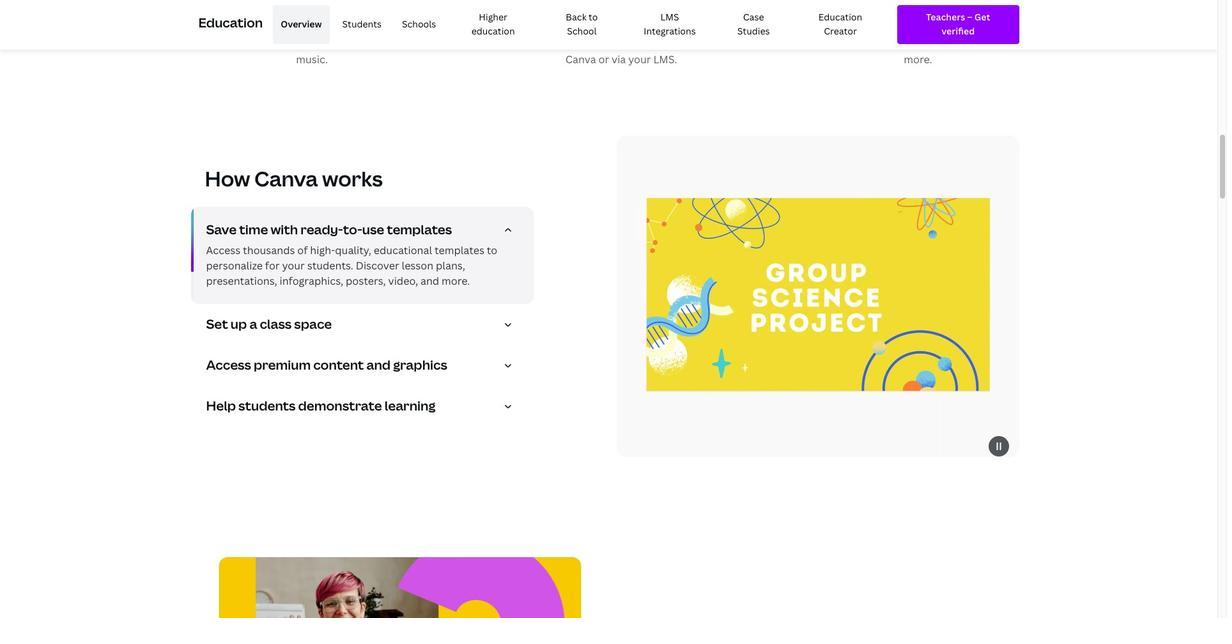 Task type: locate. For each thing, give the bounding box(es) containing it.
with left gifs,
[[263, 36, 284, 50]]

1 horizontal spatial students
[[626, 3, 669, 17]]

can
[[867, 3, 885, 17]]

videos, inside students can use canva to demonstrate learning through different formats — group projects, videos, posters, and more.
[[908, 36, 943, 50]]

time down motivate
[[614, 20, 636, 34]]

save time with ready-to-use templates button
[[206, 221, 523, 243]]

0 vertical spatial of
[[321, 3, 332, 17]]

templates up plans,
[[435, 244, 485, 258]]

videos, up music.
[[309, 36, 344, 50]]

1 horizontal spatial videos,
[[908, 36, 943, 50]]

access up help
[[206, 357, 251, 374]]

more. down plans,
[[442, 274, 470, 289]]

students link
[[335, 5, 389, 44]]

works
[[322, 165, 383, 193]]

videos, inside choose from a library of resources, from lesson plans to reports and posters. spark engagement with gifs, videos, animations, and music.
[[309, 36, 344, 50]]

to
[[940, 3, 951, 17], [589, 11, 598, 23], [272, 20, 282, 34], [487, 244, 498, 258]]

they
[[525, 20, 547, 34]]

space
[[294, 316, 332, 333]]

0 vertical spatial access
[[206, 244, 241, 258]]

with
[[568, 20, 589, 34], [263, 36, 284, 50], [271, 221, 298, 239]]

access inside access premium content and graphics dropdown button
[[206, 357, 251, 374]]

more. inside access thousands of high-quality, educational templates to personalize for your students. discover lesson plans, presentations, infographics, posters, video, and more.
[[442, 274, 470, 289]]

1 horizontal spatial education
[[819, 11, 863, 23]]

graphics
[[393, 357, 447, 374]]

1 horizontal spatial from
[[388, 3, 412, 17]]

students down premium
[[239, 398, 296, 415]]

premium
[[254, 357, 311, 374]]

a for class
[[250, 316, 257, 333]]

students inside students link
[[342, 18, 382, 30]]

a
[[279, 3, 284, 17], [250, 316, 257, 333]]

lesson inside access thousands of high-quality, educational templates to personalize for your students. discover lesson plans, presentations, infographics, posters, video, and more.
[[402, 259, 434, 273]]

learning inside students can use canva to demonstrate learning through different formats — group projects, videos, posters, and more.
[[829, 20, 869, 34]]

demonstrate inside dropdown button
[[298, 398, 382, 415]]

2 access from the top
[[206, 357, 251, 374]]

lms
[[661, 11, 679, 23]]

0 vertical spatial use
[[887, 3, 905, 17]]

more. inside students can use canva to demonstrate learning through different formats — group projects, videos, posters, and more.
[[904, 52, 933, 66]]

and inside students can use canva to demonstrate learning through different formats — group projects, videos, posters, and more.
[[988, 36, 1006, 50]]

students up feedback.
[[626, 3, 669, 17]]

learning inside dropdown button
[[385, 398, 436, 415]]

0 horizontal spatial a
[[250, 316, 257, 333]]

0 vertical spatial posters,
[[945, 36, 985, 50]]

0 vertical spatial canva
[[907, 3, 938, 17]]

1 horizontal spatial use
[[887, 3, 905, 17]]

how
[[205, 165, 250, 193]]

templates for use
[[387, 221, 452, 239]]

1 vertical spatial students
[[239, 398, 296, 415]]

1 vertical spatial your
[[282, 259, 305, 273]]

different
[[913, 20, 956, 34]]

presentations,
[[206, 274, 277, 289]]

with up the thousands
[[271, 221, 298, 239]]

1 vertical spatial demonstrate
[[298, 398, 382, 415]]

time up the thousands
[[239, 221, 268, 239]]

1 vertical spatial posters,
[[346, 274, 386, 289]]

schools link
[[394, 5, 444, 44]]

students can use canva to demonstrate learning through different formats — group projects, videos, posters, and more.
[[820, 3, 1017, 66]]

2 videos, from the left
[[908, 36, 943, 50]]

0 horizontal spatial demonstrate
[[298, 398, 382, 415]]

use up quality,
[[362, 221, 384, 239]]

spark
[[388, 20, 416, 34]]

education up creator
[[819, 11, 863, 23]]

personalize
[[206, 259, 263, 273]]

education for education
[[199, 14, 263, 31]]

0 horizontal spatial more.
[[442, 274, 470, 289]]

demonstrate down "content"
[[298, 398, 382, 415]]

education up the engagement
[[199, 14, 263, 31]]

education for education creator
[[819, 11, 863, 23]]

0 vertical spatial students
[[820, 3, 865, 17]]

education creator link
[[794, 5, 887, 44]]

your right "for"
[[282, 259, 305, 273]]

0 horizontal spatial posters,
[[346, 274, 386, 289]]

from
[[252, 3, 276, 17], [388, 3, 412, 17]]

case studies
[[738, 11, 770, 37]]

0 horizontal spatial from
[[252, 3, 276, 17]]

of right library
[[321, 3, 332, 17]]

school
[[567, 25, 597, 37]]

from up plans on the top left of the page
[[252, 3, 276, 17]]

up
[[231, 316, 247, 333]]

and down plans,
[[421, 274, 439, 289]]

canva inside reach and motivate students wherever they are with real-time feedback. share work as assignments directly through canva or via your lms.
[[566, 52, 596, 66]]

posters, inside students can use canva to demonstrate learning through different formats — group projects, videos, posters, and more.
[[945, 36, 985, 50]]

case studies link
[[719, 5, 789, 44]]

demonstrate
[[953, 3, 1017, 17], [298, 398, 382, 415]]

0 horizontal spatial education
[[199, 14, 263, 31]]

0 horizontal spatial your
[[282, 259, 305, 273]]

2 vertical spatial canva
[[255, 165, 318, 193]]

help students demonstrate learning
[[206, 398, 436, 415]]

1 access from the top
[[206, 244, 241, 258]]

students
[[626, 3, 669, 17], [239, 398, 296, 415]]

high-
[[310, 244, 335, 258]]

learning up group on the top
[[829, 20, 869, 34]]

menu bar inside 'education' element
[[268, 5, 887, 44]]

time
[[614, 20, 636, 34], [239, 221, 268, 239]]

time inside reach and motivate students wherever they are with real-time feedback. share work as assignments directly through canva or via your lms.
[[614, 20, 636, 34]]

lesson up the engagement
[[209, 20, 240, 34]]

education creator
[[819, 11, 863, 37]]

use right can
[[887, 3, 905, 17]]

resources,
[[334, 3, 385, 17]]

canva
[[907, 3, 938, 17], [566, 52, 596, 66], [255, 165, 318, 193]]

a left library
[[279, 3, 284, 17]]

videos, down different
[[908, 36, 943, 50]]

projects,
[[862, 36, 905, 50]]

your down directly
[[629, 52, 651, 66]]

0 horizontal spatial students
[[239, 398, 296, 415]]

integrations
[[644, 25, 696, 37]]

1 vertical spatial lesson
[[402, 259, 434, 273]]

canva inside students can use canva to demonstrate learning through different formats — group projects, videos, posters, and more.
[[907, 3, 938, 17]]

to inside access thousands of high-quality, educational templates to personalize for your students. discover lesson plans, presentations, infographics, posters, video, and more.
[[487, 244, 498, 258]]

demonstrate up formats
[[953, 3, 1017, 17]]

learning
[[829, 20, 869, 34], [385, 398, 436, 415]]

1 vertical spatial canva
[[566, 52, 596, 66]]

1 vertical spatial learning
[[385, 398, 436, 415]]

canva right how in the left of the page
[[255, 165, 318, 193]]

through up projects,
[[871, 20, 910, 34]]

posters, down formats
[[945, 36, 985, 50]]

a right up
[[250, 316, 257, 333]]

1 horizontal spatial more.
[[904, 52, 933, 66]]

education element
[[199, 0, 1019, 49]]

0 horizontal spatial of
[[298, 244, 308, 258]]

1 horizontal spatial learning
[[829, 20, 869, 34]]

templates for educational
[[435, 244, 485, 258]]

2 vertical spatial with
[[271, 221, 298, 239]]

posters, down discover
[[346, 274, 386, 289]]

1 horizontal spatial a
[[279, 3, 284, 17]]

assignments
[[569, 36, 631, 50]]

learning down graphics
[[385, 398, 436, 415]]

1 horizontal spatial through
[[871, 20, 910, 34]]

and inside access thousands of high-quality, educational templates to personalize for your students. discover lesson plans, presentations, infographics, posters, video, and more.
[[421, 274, 439, 289]]

a inside choose from a library of resources, from lesson plans to reports and posters. spark engagement with gifs, videos, animations, and music.
[[279, 3, 284, 17]]

to-
[[343, 221, 362, 239]]

your
[[629, 52, 651, 66], [282, 259, 305, 273]]

of
[[321, 3, 332, 17], [298, 244, 308, 258]]

templates up the educational at the left
[[387, 221, 452, 239]]

teachers – get verified image
[[909, 10, 1008, 39]]

0 vertical spatial more.
[[904, 52, 933, 66]]

access inside access thousands of high-quality, educational templates to personalize for your students. discover lesson plans, presentations, infographics, posters, video, and more.
[[206, 244, 241, 258]]

templates inside 'dropdown button'
[[387, 221, 452, 239]]

0 vertical spatial a
[[279, 3, 284, 17]]

students down resources,
[[342, 18, 382, 30]]

0 vertical spatial students
[[626, 3, 669, 17]]

through
[[871, 20, 910, 34], [674, 36, 713, 50]]

1 vertical spatial time
[[239, 221, 268, 239]]

as
[[556, 36, 567, 50]]

a inside dropdown button
[[250, 316, 257, 333]]

animations,
[[346, 36, 404, 50]]

1 vertical spatial of
[[298, 244, 308, 258]]

menu bar containing higher education
[[268, 5, 887, 44]]

0 vertical spatial templates
[[387, 221, 452, 239]]

1 horizontal spatial students
[[820, 3, 865, 17]]

1 vertical spatial templates
[[435, 244, 485, 258]]

with right are
[[568, 20, 589, 34]]

lesson up video,
[[402, 259, 434, 273]]

1 horizontal spatial lesson
[[402, 259, 434, 273]]

videos,
[[309, 36, 344, 50], [908, 36, 943, 50]]

canva up different
[[907, 3, 938, 17]]

0 horizontal spatial use
[[362, 221, 384, 239]]

0 horizontal spatial time
[[239, 221, 268, 239]]

0 vertical spatial through
[[871, 20, 910, 34]]

and up are
[[558, 3, 577, 17]]

with inside reach and motivate students wherever they are with real-time feedback. share work as assignments directly through canva or via your lms.
[[568, 20, 589, 34]]

1 vertical spatial more.
[[442, 274, 470, 289]]

choose
[[212, 3, 250, 17]]

students up creator
[[820, 3, 865, 17]]

1 horizontal spatial of
[[321, 3, 332, 17]]

formats
[[959, 20, 998, 34]]

0 vertical spatial learning
[[829, 20, 869, 34]]

0 horizontal spatial lesson
[[209, 20, 240, 34]]

back
[[566, 11, 587, 23]]

1 from from the left
[[252, 3, 276, 17]]

0 vertical spatial lesson
[[209, 20, 240, 34]]

to inside students can use canva to demonstrate learning through different formats — group projects, videos, posters, and more.
[[940, 3, 951, 17]]

work
[[530, 36, 554, 50]]

gifs,
[[287, 36, 306, 50]]

0 horizontal spatial through
[[674, 36, 713, 50]]

0 vertical spatial with
[[568, 20, 589, 34]]

use
[[887, 3, 905, 17], [362, 221, 384, 239]]

and right "content"
[[367, 357, 391, 374]]

and down —
[[988, 36, 1006, 50]]

content
[[313, 357, 364, 374]]

1 vertical spatial through
[[674, 36, 713, 50]]

1 horizontal spatial your
[[629, 52, 651, 66]]

education
[[819, 11, 863, 23], [199, 14, 263, 31]]

1 vertical spatial students
[[342, 18, 382, 30]]

1 horizontal spatial canva
[[566, 52, 596, 66]]

a for library
[[279, 3, 284, 17]]

0 horizontal spatial videos,
[[309, 36, 344, 50]]

templates inside access thousands of high-quality, educational templates to personalize for your students. discover lesson plans, presentations, infographics, posters, video, and more.
[[435, 244, 485, 258]]

of left high-
[[298, 244, 308, 258]]

choose from a library of resources, from lesson plans to reports and posters. spark engagement with gifs, videos, animations, and music.
[[200, 3, 425, 66]]

students
[[820, 3, 865, 17], [342, 18, 382, 30]]

1 horizontal spatial demonstrate
[[953, 3, 1017, 17]]

1 horizontal spatial posters,
[[945, 36, 985, 50]]

save time with ready-to-use templates
[[206, 221, 452, 239]]

1 vertical spatial with
[[263, 36, 284, 50]]

0 vertical spatial time
[[614, 20, 636, 34]]

to inside choose from a library of resources, from lesson plans to reports and posters. spark engagement with gifs, videos, animations, and music.
[[272, 20, 282, 34]]

1 vertical spatial a
[[250, 316, 257, 333]]

lms integrations link
[[626, 5, 714, 44]]

how canva works
[[205, 165, 383, 193]]

0 vertical spatial demonstrate
[[953, 3, 1017, 17]]

canva left or
[[566, 52, 596, 66]]

overview link
[[273, 5, 330, 44]]

1 horizontal spatial time
[[614, 20, 636, 34]]

through down share
[[674, 36, 713, 50]]

—
[[1000, 20, 1008, 34]]

0 horizontal spatial students
[[342, 18, 382, 30]]

0 vertical spatial your
[[629, 52, 651, 66]]

0 horizontal spatial learning
[[385, 398, 436, 415]]

1 videos, from the left
[[309, 36, 344, 50]]

through inside reach and motivate students wherever they are with real-time feedback. share work as assignments directly through canva or via your lms.
[[674, 36, 713, 50]]

are
[[550, 20, 566, 34]]

menu bar
[[268, 5, 887, 44]]

access up personalize
[[206, 244, 241, 258]]

1 vertical spatial use
[[362, 221, 384, 239]]

from up spark
[[388, 3, 412, 17]]

more. down different
[[904, 52, 933, 66]]

1 vertical spatial access
[[206, 357, 251, 374]]

reach and motivate students wherever they are with real-time feedback. share work as assignments directly through canva or via your lms.
[[525, 3, 718, 66]]

2 horizontal spatial canva
[[907, 3, 938, 17]]

students inside students can use canva to demonstrate learning through different formats — group projects, videos, posters, and more.
[[820, 3, 865, 17]]



Task type: describe. For each thing, give the bounding box(es) containing it.
demonstrate inside students can use canva to demonstrate learning through different formats — group projects, videos, posters, and more.
[[953, 3, 1017, 17]]

help
[[206, 398, 236, 415]]

discover
[[356, 259, 399, 273]]

class
[[260, 316, 292, 333]]

real-
[[592, 20, 614, 34]]

quality,
[[335, 244, 371, 258]]

of inside choose from a library of resources, from lesson plans to reports and posters. spark engagement with gifs, videos, animations, and music.
[[321, 3, 332, 17]]

help students demonstrate learning button
[[206, 398, 523, 420]]

higher education
[[472, 11, 515, 37]]

use inside 'dropdown button'
[[362, 221, 384, 239]]

posters, inside access thousands of high-quality, educational templates to personalize for your students. discover lesson plans, presentations, infographics, posters, video, and more.
[[346, 274, 386, 289]]

through inside students can use canva to demonstrate learning through different formats — group projects, videos, posters, and more.
[[871, 20, 910, 34]]

group
[[831, 36, 860, 50]]

education
[[472, 25, 515, 37]]

access for access thousands of high-quality, educational templates to personalize for your students. discover lesson plans, presentations, infographics, posters, video, and more.
[[206, 244, 241, 258]]

use inside students can use canva to demonstrate learning through different formats — group projects, videos, posters, and more.
[[887, 3, 905, 17]]

2 from from the left
[[388, 3, 412, 17]]

or
[[599, 52, 609, 66]]

via
[[612, 52, 626, 66]]

with inside the save time with ready-to-use templates 'dropdown button'
[[271, 221, 298, 239]]

lesson inside choose from a library of resources, from lesson plans to reports and posters. spark engagement with gifs, videos, animations, and music.
[[209, 20, 240, 34]]

students inside reach and motivate students wherever they are with real-time feedback. share work as assignments directly through canva or via your lms.
[[626, 3, 669, 17]]

studies
[[738, 25, 770, 37]]

access premium content and graphics
[[206, 357, 447, 374]]

lms integrations
[[644, 11, 696, 37]]

and inside reach and motivate students wherever they are with real-time feedback. share work as assignments directly through canva or via your lms.
[[558, 3, 577, 17]]

plans
[[243, 20, 269, 34]]

students for students can use canva to demonstrate learning through different formats — group projects, videos, posters, and more.
[[820, 3, 865, 17]]

students inside dropdown button
[[239, 398, 296, 415]]

lms.
[[654, 52, 677, 66]]

motivate
[[579, 3, 623, 17]]

engagement
[[200, 36, 260, 50]]

set up a class space
[[206, 316, 332, 333]]

case
[[743, 11, 764, 23]]

0 horizontal spatial canva
[[255, 165, 318, 193]]

back to school link
[[543, 5, 621, 44]]

library
[[287, 3, 319, 17]]

reach
[[525, 3, 555, 17]]

access premium content and graphics button
[[206, 357, 523, 379]]

music.
[[296, 52, 328, 66]]

save
[[206, 221, 237, 239]]

educational
[[374, 244, 432, 258]]

higher education link
[[449, 5, 538, 44]]

thousands
[[243, 244, 295, 258]]

infographics,
[[280, 274, 343, 289]]

access thousands of high-quality, educational templates to personalize for your students. discover lesson plans, presentations, infographics, posters, video, and more.
[[206, 244, 498, 289]]

back to school
[[566, 11, 598, 37]]

set
[[206, 316, 228, 333]]

share
[[690, 20, 718, 34]]

access for access premium content and graphics
[[206, 357, 251, 374]]

creator
[[824, 25, 857, 37]]

and down schools
[[406, 36, 425, 50]]

schools
[[402, 18, 436, 30]]

video,
[[388, 274, 418, 289]]

overview
[[281, 18, 322, 30]]

and inside dropdown button
[[367, 357, 391, 374]]

of inside access thousands of high-quality, educational templates to personalize for your students. discover lesson plans, presentations, infographics, posters, video, and more.
[[298, 244, 308, 258]]

reports
[[285, 20, 322, 34]]

to inside "back to school"
[[589, 11, 598, 23]]

ready-
[[301, 221, 343, 239]]

for
[[265, 259, 280, 273]]

higher
[[479, 11, 508, 23]]

wherever
[[672, 3, 718, 17]]

set up a class space button
[[206, 316, 523, 338]]

feedback.
[[639, 20, 687, 34]]

your inside reach and motivate students wherever they are with real-time feedback. share work as assignments directly through canva or via your lms.
[[629, 52, 651, 66]]

plans,
[[436, 259, 465, 273]]

and right reports
[[324, 20, 343, 34]]

time inside the save time with ready-to-use templates 'dropdown button'
[[239, 221, 268, 239]]

students.
[[307, 259, 354, 273]]

posters.
[[345, 20, 385, 34]]

directly
[[633, 36, 671, 50]]

your inside access thousands of high-quality, educational templates to personalize for your students. discover lesson plans, presentations, infographics, posters, video, and more.
[[282, 259, 305, 273]]

with inside choose from a library of resources, from lesson plans to reports and posters. spark engagement with gifs, videos, animations, and music.
[[263, 36, 284, 50]]

students for students
[[342, 18, 382, 30]]



Task type: vqa. For each thing, say whether or not it's contained in the screenshot.
Access
yes



